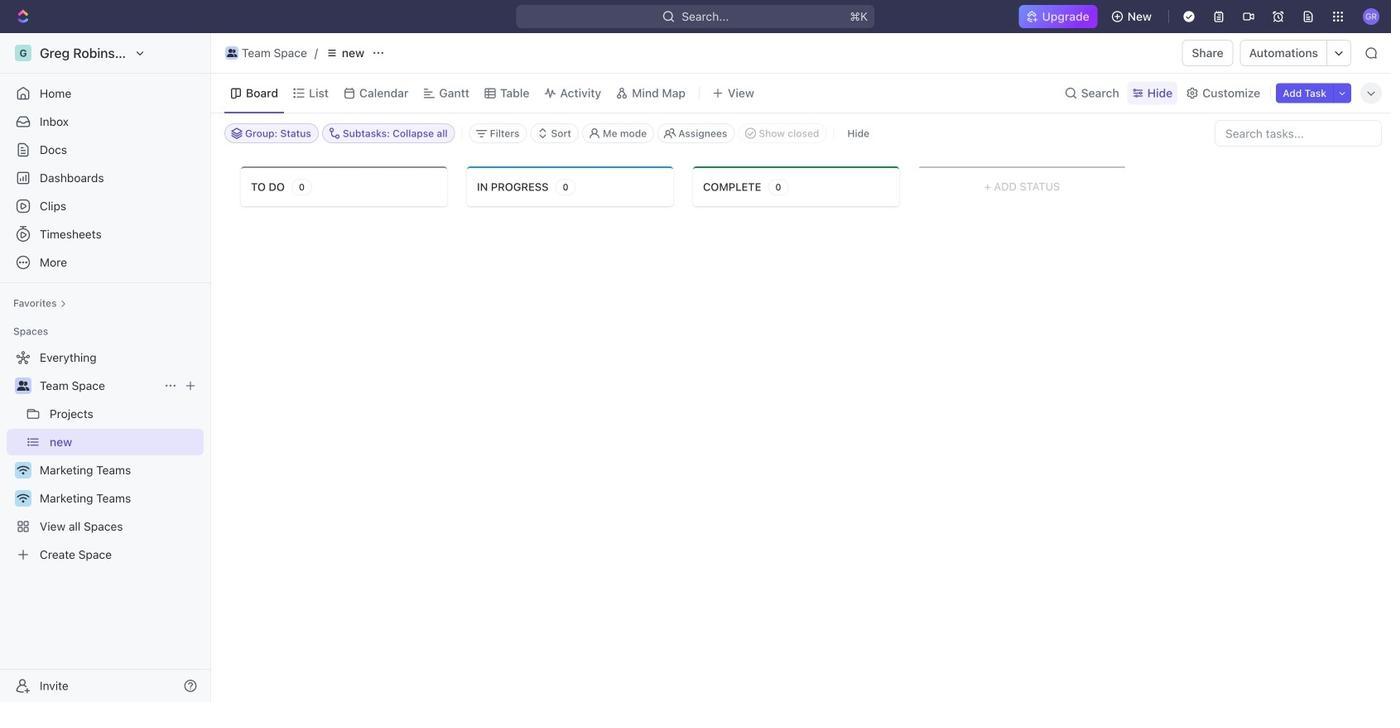 Task type: locate. For each thing, give the bounding box(es) containing it.
Search tasks... text field
[[1216, 121, 1382, 146]]

wifi image
[[17, 466, 29, 475]]

user group image
[[227, 49, 237, 57], [17, 381, 29, 391]]

tree
[[7, 345, 204, 568]]

0 horizontal spatial user group image
[[17, 381, 29, 391]]

greg robinson's workspace, , element
[[15, 45, 31, 61]]

0 vertical spatial user group image
[[227, 49, 237, 57]]



Task type: vqa. For each thing, say whether or not it's contained in the screenshot.
Lunch
no



Task type: describe. For each thing, give the bounding box(es) containing it.
wifi image
[[17, 494, 29, 504]]

sidebar navigation
[[0, 33, 215, 702]]

1 vertical spatial user group image
[[17, 381, 29, 391]]

tree inside sidebar 'navigation'
[[7, 345, 204, 568]]

1 horizontal spatial user group image
[[227, 49, 237, 57]]



